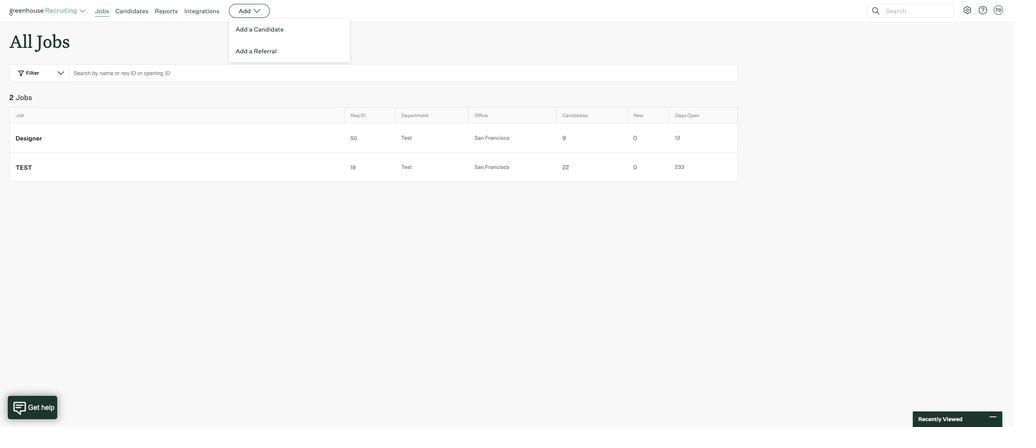 Task type: describe. For each thing, give the bounding box(es) containing it.
san for 22
[[475, 164, 484, 170]]

referral
[[254, 47, 277, 55]]

19
[[350, 164, 356, 170]]

san francisco for 9
[[475, 134, 509, 141]]

days open
[[675, 112, 700, 118]]

9 link
[[557, 134, 627, 142]]

add a candidate
[[236, 25, 284, 33]]

new
[[634, 112, 644, 118]]

configure image
[[963, 5, 972, 15]]

9
[[562, 134, 566, 142]]

office
[[475, 112, 488, 118]]

2 jobs
[[9, 93, 32, 102]]

50
[[350, 135, 357, 141]]

greenhouse recruiting image
[[9, 6, 79, 16]]

reports
[[155, 7, 178, 15]]

candidates link
[[115, 7, 149, 15]]

0 link for 9
[[627, 134, 669, 142]]

all
[[9, 30, 33, 53]]

add a referral
[[236, 47, 277, 55]]

test for 22
[[401, 164, 412, 170]]

td button
[[992, 4, 1005, 16]]

department
[[401, 112, 429, 118]]

0 for 22
[[633, 164, 637, 171]]

open
[[687, 112, 700, 118]]

jobs for 2 jobs
[[16, 93, 32, 102]]

td menu
[[229, 18, 350, 62]]



Task type: locate. For each thing, give the bounding box(es) containing it.
0 for 9
[[633, 134, 637, 142]]

recently viewed
[[918, 416, 963, 422]]

designer
[[16, 135, 42, 142]]

francisco for 22
[[485, 164, 509, 170]]

a
[[249, 25, 252, 33], [249, 47, 252, 55]]

td
[[995, 7, 1002, 13]]

a left referral
[[249, 47, 252, 55]]

reports link
[[155, 7, 178, 15]]

2 vertical spatial add
[[236, 47, 248, 55]]

0 vertical spatial 0 link
[[627, 134, 669, 142]]

req id
[[351, 112, 366, 118]]

viewed
[[943, 416, 963, 422]]

0 vertical spatial francisco
[[485, 134, 509, 141]]

jobs down greenhouse recruiting image
[[37, 30, 70, 53]]

a inside add a candidate link
[[249, 25, 252, 33]]

san francisco
[[475, 134, 509, 141], [475, 164, 509, 170]]

add button
[[229, 4, 270, 18]]

jobs
[[95, 7, 109, 15], [37, 30, 70, 53], [16, 93, 32, 102]]

san francisco for 22
[[475, 164, 509, 170]]

0 vertical spatial add
[[239, 7, 251, 15]]

1 vertical spatial francisco
[[485, 164, 509, 170]]

add down add popup button
[[236, 25, 248, 33]]

jobs link
[[95, 7, 109, 15]]

2 francisco from the top
[[485, 164, 509, 170]]

1 francisco from the top
[[485, 134, 509, 141]]

jobs left candidates link
[[95, 7, 109, 15]]

add for add
[[239, 7, 251, 15]]

add a referral link
[[229, 40, 350, 62]]

all jobs
[[9, 30, 70, 53]]

0 link
[[627, 134, 669, 142], [627, 163, 669, 171]]

1 0 link from the top
[[627, 134, 669, 142]]

1 horizontal spatial candidates
[[563, 112, 588, 118]]

1 horizontal spatial jobs
[[37, 30, 70, 53]]

add for add a candidate
[[236, 25, 248, 33]]

0 vertical spatial a
[[249, 25, 252, 33]]

a for referral
[[249, 47, 252, 55]]

1 san from the top
[[475, 134, 484, 141]]

integrations link
[[184, 7, 220, 15]]

candidates
[[115, 7, 149, 15], [563, 112, 588, 118]]

Search by name or req ID or opening ID text field
[[69, 64, 738, 82]]

1 test from the top
[[401, 134, 412, 141]]

a inside "add a referral" link
[[249, 47, 252, 55]]

1 vertical spatial test
[[401, 164, 412, 170]]

1 vertical spatial add
[[236, 25, 248, 33]]

1 vertical spatial 0 link
[[627, 163, 669, 171]]

id
[[361, 112, 366, 118]]

req
[[351, 112, 360, 118]]

a for candidate
[[249, 25, 252, 33]]

0 horizontal spatial candidates
[[115, 7, 149, 15]]

candidate
[[254, 25, 284, 33]]

1 vertical spatial san francisco
[[475, 164, 509, 170]]

0 link down new
[[627, 134, 669, 142]]

1 vertical spatial jobs
[[37, 30, 70, 53]]

2
[[9, 93, 14, 102]]

0 vertical spatial test
[[401, 134, 412, 141]]

0 vertical spatial jobs
[[95, 7, 109, 15]]

a left candidate
[[249, 25, 252, 33]]

add a candidate link
[[229, 18, 350, 40]]

1 vertical spatial candidates
[[563, 112, 588, 118]]

0 vertical spatial san francisco
[[475, 134, 509, 141]]

2 horizontal spatial jobs
[[95, 7, 109, 15]]

integrations
[[184, 7, 220, 15]]

0 link left 233
[[627, 163, 669, 171]]

test link
[[10, 163, 345, 171]]

Search text field
[[884, 5, 947, 17]]

jobs right 2
[[16, 93, 32, 102]]

job
[[16, 112, 24, 118]]

22
[[562, 164, 569, 171]]

test
[[401, 134, 412, 141], [401, 164, 412, 170]]

1 vertical spatial a
[[249, 47, 252, 55]]

jobs for all jobs
[[37, 30, 70, 53]]

0 link for 22
[[627, 163, 669, 171]]

add left referral
[[236, 47, 248, 55]]

filter
[[26, 70, 39, 76]]

1 a from the top
[[249, 25, 252, 33]]

francisco
[[485, 134, 509, 141], [485, 164, 509, 170]]

designer link
[[10, 134, 345, 142]]

0 vertical spatial san
[[475, 134, 484, 141]]

1 vertical spatial san
[[475, 164, 484, 170]]

2 san from the top
[[475, 164, 484, 170]]

candidates up 9
[[563, 112, 588, 118]]

2 test from the top
[[401, 164, 412, 170]]

candidates right jobs "link"
[[115, 7, 149, 15]]

san
[[475, 134, 484, 141], [475, 164, 484, 170]]

13
[[675, 134, 680, 141]]

test
[[16, 164, 32, 171]]

1 san francisco from the top
[[475, 134, 509, 141]]

2 0 from the top
[[633, 164, 637, 171]]

add up the add a candidate
[[239, 7, 251, 15]]

recently
[[918, 416, 942, 422]]

days
[[675, 112, 686, 118]]

add for add a referral
[[236, 47, 248, 55]]

francisco for 9
[[485, 134, 509, 141]]

0 vertical spatial 0
[[633, 134, 637, 142]]

0 vertical spatial candidates
[[115, 7, 149, 15]]

2 a from the top
[[249, 47, 252, 55]]

0 horizontal spatial jobs
[[16, 93, 32, 102]]

td button
[[994, 5, 1003, 15]]

1 0 from the top
[[633, 134, 637, 142]]

test for 9
[[401, 134, 412, 141]]

2 san francisco from the top
[[475, 164, 509, 170]]

2 vertical spatial jobs
[[16, 93, 32, 102]]

0
[[633, 134, 637, 142], [633, 164, 637, 171]]

2 0 link from the top
[[627, 163, 669, 171]]

1 vertical spatial 0
[[633, 164, 637, 171]]

22 link
[[557, 163, 627, 171]]

233
[[675, 164, 684, 170]]

san for 9
[[475, 134, 484, 141]]

add
[[239, 7, 251, 15], [236, 25, 248, 33], [236, 47, 248, 55]]

add inside popup button
[[239, 7, 251, 15]]



Task type: vqa. For each thing, say whether or not it's contained in the screenshot.
the middle JOBS
yes



